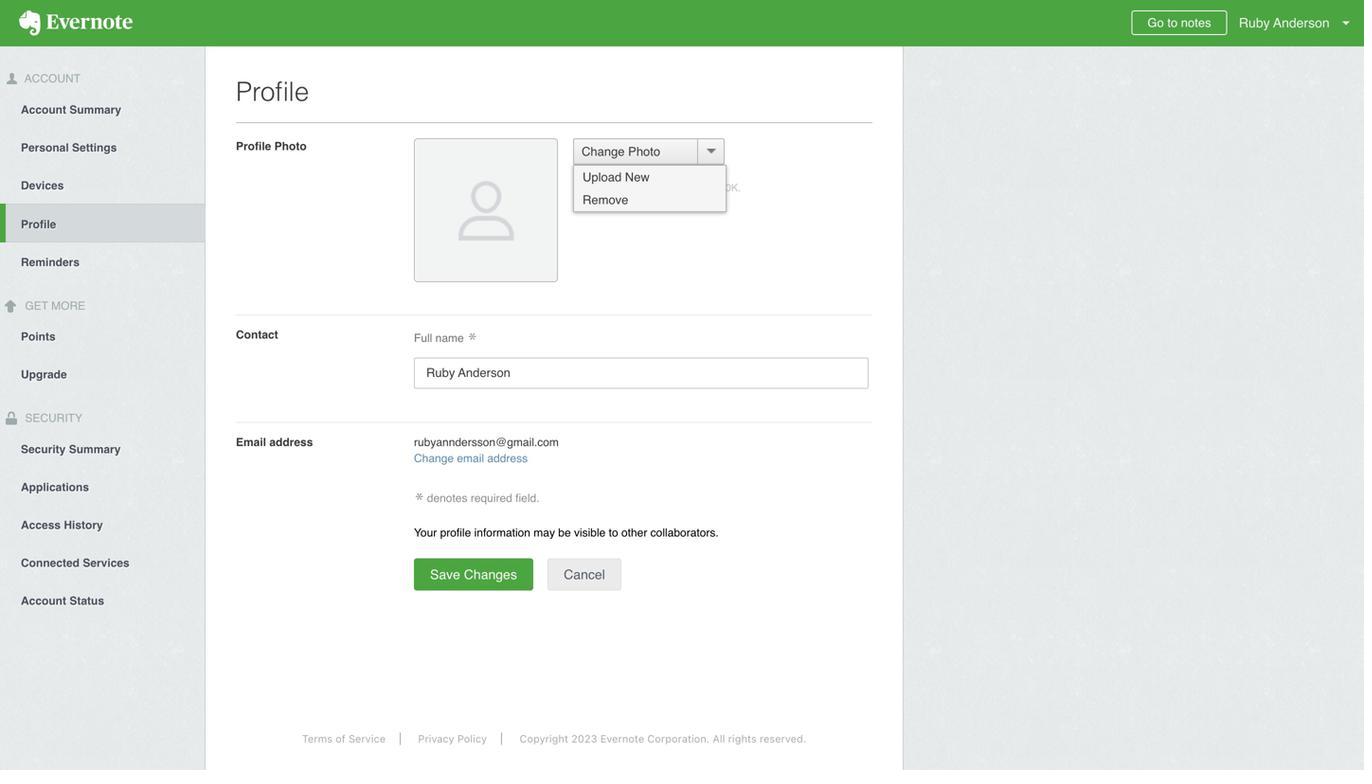 Task type: locate. For each thing, give the bounding box(es) containing it.
security for security
[[22, 412, 82, 425]]

size
[[693, 182, 711, 194]]

change email address link
[[414, 452, 528, 465]]

security summary
[[21, 443, 121, 456]]

other
[[622, 526, 648, 539]]

all
[[713, 733, 725, 745]]

ruby anderson link
[[1235, 0, 1365, 46]]

security summary link
[[0, 430, 205, 468]]

rubyanndersson@gmail.com
[[414, 436, 559, 449]]

change
[[582, 145, 625, 159], [414, 452, 454, 465]]

email address
[[236, 436, 313, 449]]

privacy
[[418, 733, 455, 745]]

0 horizontal spatial change
[[414, 452, 454, 465]]

change left email
[[414, 452, 454, 465]]

to left the other
[[609, 526, 618, 539]]

policy
[[457, 733, 487, 745]]

security for security summary
[[21, 443, 66, 456]]

evernote image
[[0, 10, 152, 36]]

terms of service
[[302, 733, 386, 745]]

account status link
[[0, 581, 205, 619]]

1 vertical spatial account
[[21, 103, 66, 116]]

evernote
[[600, 733, 645, 745]]

personal
[[21, 141, 69, 154]]

get more
[[22, 299, 85, 313]]

1 vertical spatial security
[[21, 443, 66, 456]]

go to notes link
[[1132, 10, 1228, 35]]

700k.
[[714, 182, 741, 194]]

upload new remove
[[583, 170, 650, 207]]

new
[[625, 170, 650, 184]]

0 vertical spatial account
[[22, 72, 81, 85]]

1 vertical spatial address
[[487, 452, 528, 465]]

security
[[22, 412, 82, 425], [21, 443, 66, 456]]

0 vertical spatial summary
[[69, 103, 121, 116]]

full
[[414, 332, 432, 345]]

account for account status
[[21, 594, 66, 608]]

security up applications
[[21, 443, 66, 456]]

points
[[21, 330, 56, 344]]

max
[[654, 182, 674, 194]]

settings
[[72, 141, 117, 154]]

more
[[51, 299, 85, 313]]

evernote link
[[0, 0, 152, 46]]

your profile information may be visible to other collaborators.
[[414, 526, 719, 539]]

get
[[25, 299, 48, 313]]

1 vertical spatial profile
[[236, 140, 271, 153]]

2 vertical spatial profile
[[21, 218, 56, 231]]

privacy policy
[[418, 733, 487, 745]]

copyright 2023 evernote corporation. all rights reserved.
[[520, 733, 807, 745]]

contact
[[236, 328, 278, 342]]

access history
[[21, 519, 103, 532]]

1 vertical spatial to
[[609, 526, 618, 539]]

go to notes
[[1148, 16, 1212, 30]]

anderson
[[1274, 15, 1330, 30]]

account down connected
[[21, 594, 66, 608]]

ruby
[[1239, 15, 1270, 30]]

reminders
[[21, 256, 80, 269]]

summary inside 'link'
[[69, 443, 121, 456]]

profile
[[236, 77, 309, 107], [236, 140, 271, 153], [21, 218, 56, 231]]

2 vertical spatial account
[[21, 594, 66, 608]]

profile for profile photo
[[236, 140, 271, 153]]

summary for security summary
[[69, 443, 121, 456]]

Full name text field
[[414, 358, 869, 389]]

account
[[22, 72, 81, 85], [21, 103, 66, 116], [21, 594, 66, 608]]

your
[[414, 526, 437, 539]]

address inside rubyanndersson@gmail.com change email address
[[487, 452, 528, 465]]

full name
[[414, 332, 467, 345]]

0 horizontal spatial to
[[609, 526, 618, 539]]

profile photo
[[236, 140, 307, 153]]

change photo
[[582, 145, 661, 159]]

None submit
[[414, 558, 533, 591], [548, 558, 621, 591], [414, 558, 533, 591], [548, 558, 621, 591]]

1 vertical spatial change
[[414, 452, 454, 465]]

summary up the personal settings link
[[69, 103, 121, 116]]

account up account summary
[[22, 72, 81, 85]]

to right go
[[1168, 16, 1178, 30]]

1 horizontal spatial to
[[1168, 16, 1178, 30]]

1 vertical spatial summary
[[69, 443, 121, 456]]

summary up applications link
[[69, 443, 121, 456]]

1 horizontal spatial address
[[487, 452, 528, 465]]

rights
[[728, 733, 757, 745]]

summary for account summary
[[69, 103, 121, 116]]

remove
[[583, 193, 629, 207]]

personal settings link
[[0, 128, 205, 166]]

photo
[[274, 140, 307, 153], [628, 145, 661, 159]]

0 vertical spatial profile
[[236, 77, 309, 107]]

corporation.
[[648, 733, 710, 745]]

denotes
[[427, 492, 468, 505]]

address
[[269, 436, 313, 449], [487, 452, 528, 465]]

address down rubyanndersson@gmail.com
[[487, 452, 528, 465]]

profile for profile link
[[21, 218, 56, 231]]

0 vertical spatial change
[[582, 145, 625, 159]]

0 horizontal spatial photo
[[274, 140, 307, 153]]

0 vertical spatial security
[[22, 412, 82, 425]]

terms of service link
[[288, 733, 401, 745]]

email
[[457, 452, 484, 465]]

change up the upload
[[582, 145, 625, 159]]

address right email
[[269, 436, 313, 449]]

account up personal at the left top of the page
[[21, 103, 66, 116]]

access
[[21, 519, 61, 532]]

security inside 'link'
[[21, 443, 66, 456]]

1 horizontal spatial photo
[[628, 145, 661, 159]]

0 vertical spatial address
[[269, 436, 313, 449]]

security up the security summary
[[22, 412, 82, 425]]

account for account
[[22, 72, 81, 85]]

or
[[616, 182, 625, 194]]

to
[[1168, 16, 1178, 30], [609, 526, 618, 539]]

applications
[[21, 481, 89, 494]]

collaborators.
[[651, 526, 719, 539]]

summary
[[69, 103, 121, 116], [69, 443, 121, 456]]

points link
[[0, 317, 205, 355]]



Task type: vqa. For each thing, say whether or not it's contained in the screenshot.
Plans
no



Task type: describe. For each thing, give the bounding box(es) containing it.
0 horizontal spatial address
[[269, 436, 313, 449]]

terms
[[302, 733, 333, 745]]

change inside rubyanndersson@gmail.com change email address
[[414, 452, 454, 465]]

account summary
[[21, 103, 121, 116]]

photo for profile photo
[[274, 140, 307, 153]]

1 horizontal spatial change
[[582, 145, 625, 159]]

required
[[471, 492, 512, 505]]

reserved.
[[760, 733, 807, 745]]

go
[[1148, 16, 1164, 30]]

profile link
[[6, 204, 205, 242]]

account status
[[21, 594, 104, 608]]

0 vertical spatial to
[[1168, 16, 1178, 30]]

privacy policy link
[[404, 733, 502, 745]]

applications link
[[0, 468, 205, 505]]

.gif,
[[596, 182, 613, 194]]

reminders link
[[0, 242, 205, 280]]

.jpg,
[[573, 182, 593, 194]]

field.
[[516, 492, 540, 505]]

rubyanndersson@gmail.com change email address
[[414, 436, 559, 465]]

devices link
[[0, 166, 205, 204]]

account for account summary
[[21, 103, 66, 116]]

upgrade link
[[0, 355, 205, 393]]

status
[[69, 594, 104, 608]]

connected
[[21, 557, 80, 570]]

profile
[[440, 526, 471, 539]]

account summary link
[[0, 90, 205, 128]]

.jpg, .gif, or .png. max file size 700k.
[[573, 182, 741, 194]]

upload
[[583, 170, 622, 184]]

of
[[336, 733, 346, 745]]

history
[[64, 519, 103, 532]]

connected services link
[[0, 543, 205, 581]]

personal settings
[[21, 141, 117, 154]]

photo for change photo
[[628, 145, 661, 159]]

upgrade
[[21, 368, 67, 381]]

visible
[[574, 526, 606, 539]]

services
[[83, 557, 130, 570]]

service
[[349, 733, 386, 745]]

name
[[436, 332, 464, 345]]

may
[[534, 526, 555, 539]]

email
[[236, 436, 266, 449]]

denotes required field.
[[424, 492, 540, 505]]

notes
[[1181, 16, 1212, 30]]

information
[[474, 526, 531, 539]]

devices
[[21, 179, 64, 192]]

access history link
[[0, 505, 205, 543]]

copyright
[[520, 733, 569, 745]]

connected services
[[21, 557, 130, 570]]

2023
[[572, 733, 597, 745]]

be
[[558, 526, 571, 539]]

file
[[676, 182, 690, 194]]

.png.
[[628, 182, 651, 194]]

ruby anderson
[[1239, 15, 1330, 30]]



